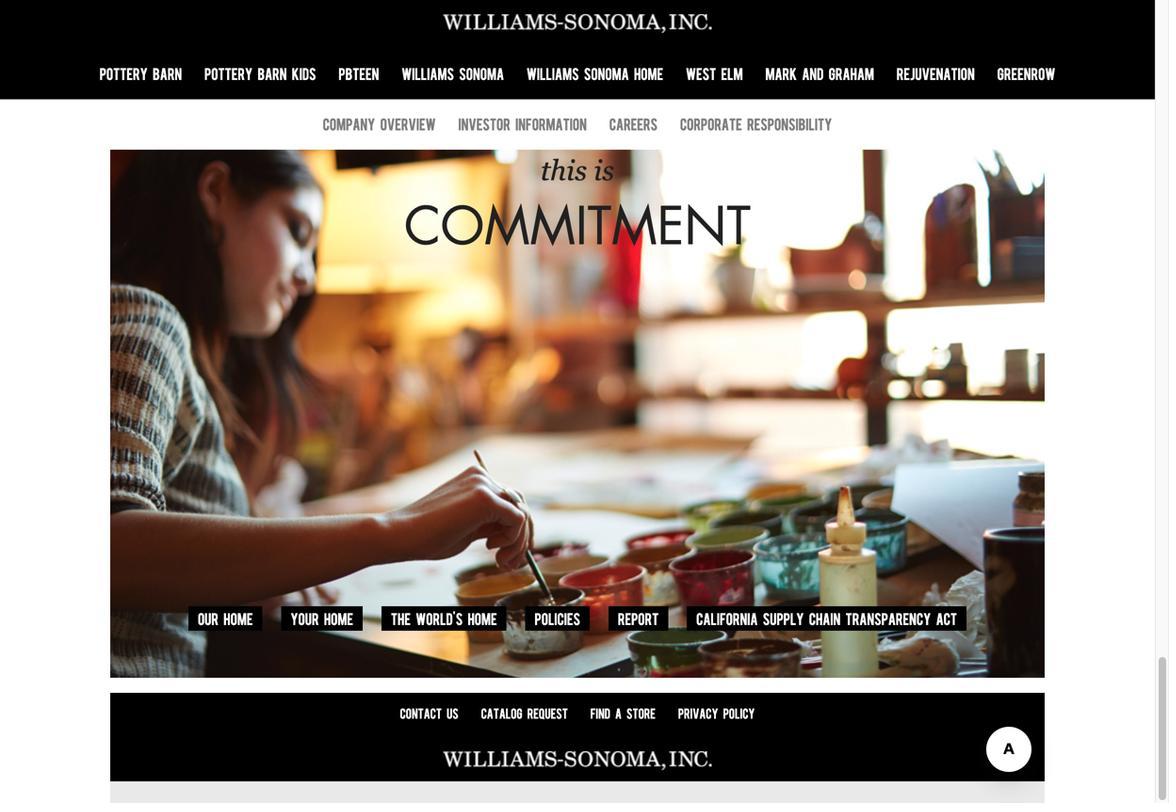 Task type: locate. For each thing, give the bounding box(es) containing it.
the world's home
[[391, 610, 497, 628]]

mark and graham
[[766, 65, 874, 82]]

williams for williams sonoma home
[[527, 65, 579, 82]]

home left "west"
[[634, 65, 664, 82]]

1 horizontal spatial williams
[[527, 65, 579, 82]]

williams-sonoma, inc logo image
[[443, 14, 712, 33]]

report link
[[609, 607, 668, 631]]

1 barn from the left
[[153, 65, 182, 82]]

our home
[[198, 610, 253, 628]]

sonoma down this is opportunity image
[[584, 65, 629, 82]]

2 barn from the left
[[258, 65, 287, 82]]

report
[[618, 610, 659, 628]]

1 williams from the left
[[402, 65, 454, 82]]

your
[[291, 610, 319, 628]]

1 pottery from the left
[[100, 65, 148, 82]]

store
[[627, 706, 656, 721]]

0 horizontal spatial pottery
[[100, 65, 148, 82]]

catalog
[[481, 706, 523, 721]]

responsibility
[[747, 115, 832, 132]]

0 horizontal spatial sonoma
[[459, 65, 504, 82]]

williams up the "information"
[[527, 65, 579, 82]]

williams for williams sonoma
[[402, 65, 454, 82]]

barn left pottery barn kids
[[153, 65, 182, 82]]

find a store
[[591, 706, 656, 721]]

privacy policy
[[678, 706, 755, 721]]

williams
[[402, 65, 454, 82], [527, 65, 579, 82]]

pbteen
[[339, 65, 379, 82]]

contact us link
[[400, 706, 459, 721]]

careers link
[[610, 115, 658, 132]]

0 horizontal spatial williams
[[402, 65, 454, 82]]

policies link
[[525, 607, 590, 631]]

barn left kids
[[258, 65, 287, 82]]

williams sonoma home
[[527, 65, 664, 82]]

the
[[391, 610, 411, 628]]

chain
[[809, 610, 841, 628]]

2 sonoma from the left
[[584, 65, 629, 82]]

company
[[323, 115, 375, 132]]

catalog request
[[481, 706, 568, 721]]

1 sonoma from the left
[[459, 65, 504, 82]]

1 horizontal spatial sonoma
[[584, 65, 629, 82]]

1 horizontal spatial barn
[[258, 65, 287, 82]]

graham
[[829, 65, 874, 82]]

mark
[[766, 65, 797, 82]]

us
[[447, 706, 459, 721]]

this is opportunity image
[[110, 0, 1045, 57]]

barn
[[153, 65, 182, 82], [258, 65, 287, 82]]

williams up overview
[[402, 65, 454, 82]]

sonoma up investor
[[459, 65, 504, 82]]

0 horizontal spatial barn
[[153, 65, 182, 82]]

home right our
[[224, 610, 253, 628]]

information
[[516, 115, 587, 132]]

request
[[528, 706, 568, 721]]

pottery
[[100, 65, 148, 82], [205, 65, 253, 82]]

2 pottery from the left
[[205, 65, 253, 82]]

transparency
[[846, 610, 931, 628]]

act
[[936, 610, 958, 628]]

commitment
[[404, 192, 751, 258]]

rejuvenation link
[[897, 65, 975, 82]]

and
[[802, 65, 824, 82]]

home
[[634, 65, 664, 82], [224, 610, 253, 628], [324, 610, 353, 628], [468, 610, 497, 628]]

west elm
[[686, 65, 743, 82]]

sonoma
[[459, 65, 504, 82], [584, 65, 629, 82]]

our
[[198, 610, 219, 628]]

home right your
[[324, 610, 353, 628]]

catalog request link
[[481, 706, 568, 721]]

1 horizontal spatial pottery
[[205, 65, 253, 82]]

2 williams from the left
[[527, 65, 579, 82]]

williams sonoma
[[402, 65, 504, 82]]

policies
[[535, 610, 581, 628]]



Task type: vqa. For each thing, say whether or not it's contained in the screenshot.
Privacy
yes



Task type: describe. For each thing, give the bounding box(es) containing it.
home right world's
[[468, 610, 497, 628]]

contact us
[[400, 706, 459, 721]]

barn for pottery barn
[[153, 65, 182, 82]]

california
[[697, 610, 758, 628]]

contact
[[400, 706, 442, 721]]

pottery barn kids
[[205, 65, 316, 82]]

this is commitment
[[404, 155, 751, 258]]

is
[[594, 155, 615, 187]]

barn for pottery barn kids
[[258, 65, 287, 82]]

company overview
[[323, 115, 436, 132]]

elm
[[721, 65, 743, 82]]

find a store link
[[591, 706, 656, 721]]

the world's home link
[[382, 607, 507, 631]]

corporate responsibility
[[680, 115, 832, 132]]

company overview link
[[323, 115, 436, 132]]

pbteen link
[[339, 65, 379, 82]]

our home link
[[188, 607, 262, 631]]

corporate responsibility link
[[680, 115, 832, 132]]

pottery for pottery barn
[[100, 65, 148, 82]]

rejuvenation
[[897, 65, 975, 82]]

pottery for pottery barn kids
[[205, 65, 253, 82]]

kids
[[292, 65, 316, 82]]

supply
[[763, 610, 804, 628]]

privacy policy link
[[678, 706, 755, 721]]

west elm link
[[686, 65, 743, 82]]

investor information link
[[458, 115, 587, 132]]

greenrow
[[998, 65, 1056, 82]]

williams sonoma link
[[402, 65, 504, 82]]

investor information
[[458, 115, 587, 132]]

a
[[615, 706, 622, 721]]

your home
[[291, 610, 353, 628]]

pottery barn
[[100, 65, 182, 82]]

sonoma for williams sonoma home
[[584, 65, 629, 82]]

this is commitment image
[[110, 72, 1045, 679]]

greenrow link
[[998, 65, 1056, 82]]

pottery barn link
[[100, 65, 182, 82]]

this
[[541, 155, 587, 187]]

williams sonoma home link
[[527, 65, 664, 82]]

corporate
[[680, 115, 742, 132]]

mark and graham link
[[766, 65, 874, 82]]

policy
[[723, 706, 755, 721]]

pottery barn kids link
[[205, 65, 316, 82]]

privacy
[[678, 706, 719, 721]]

find
[[591, 706, 611, 721]]

careers
[[610, 115, 658, 132]]

california supply chain transparency act link
[[687, 607, 967, 631]]

sonoma for williams sonoma
[[459, 65, 504, 82]]

your home link
[[281, 607, 363, 631]]

world's
[[416, 610, 463, 628]]

investor
[[458, 115, 511, 132]]

overview
[[380, 115, 436, 132]]

california supply chain transparency act
[[697, 610, 958, 628]]

west
[[686, 65, 717, 82]]



